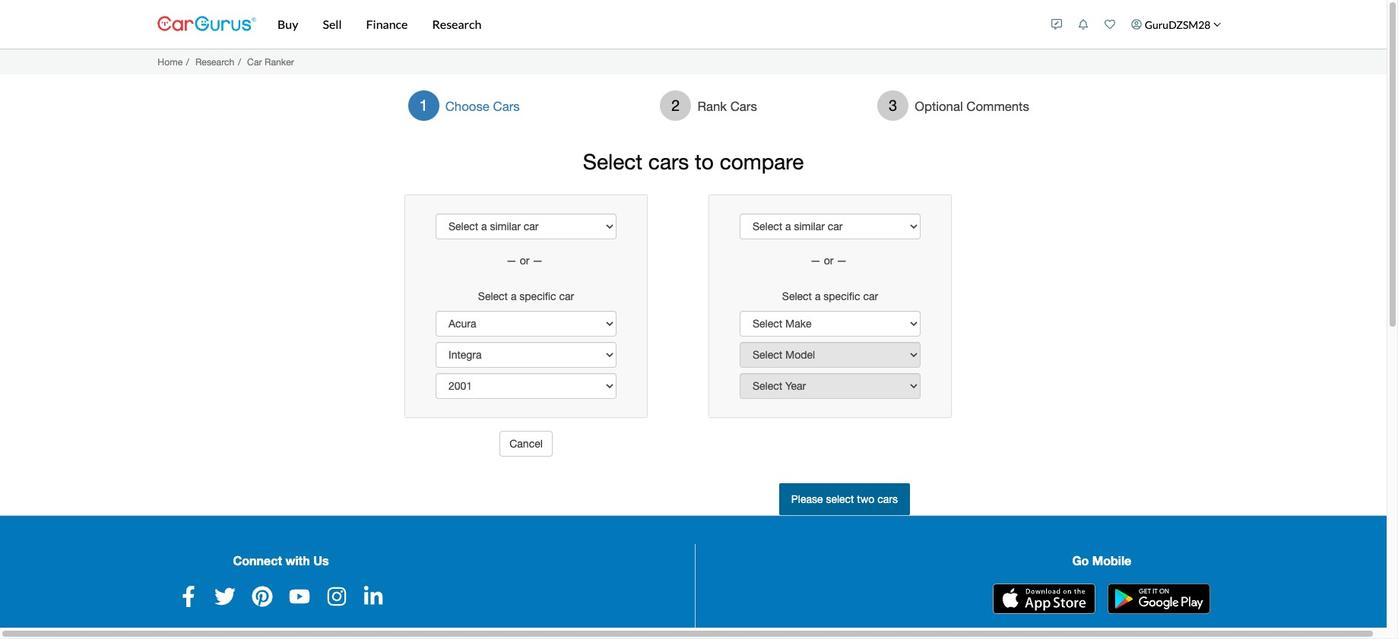 Task type: locate. For each thing, give the bounding box(es) containing it.
please select two cars button
[[780, 484, 911, 516]]

home link
[[158, 56, 183, 67]]

1 horizontal spatial a
[[815, 290, 821, 303]]

or
[[520, 255, 530, 267], [824, 255, 834, 267]]

0 horizontal spatial specific
[[520, 290, 556, 303]]

car
[[247, 56, 262, 67]]

cars
[[649, 149, 689, 174], [878, 494, 898, 506]]

1 horizontal spatial — or —
[[811, 255, 851, 267]]

1 cars from the left
[[493, 99, 520, 114]]

— or —
[[506, 255, 546, 267], [811, 255, 851, 267]]

1 horizontal spatial specific
[[824, 290, 861, 303]]

pinterest image
[[252, 586, 273, 608]]

open notifications image
[[1079, 19, 1089, 30]]

1 a from the left
[[511, 290, 517, 303]]

0 horizontal spatial a
[[511, 290, 517, 303]]

cancel link
[[500, 431, 553, 457]]

1 horizontal spatial select
[[583, 149, 643, 174]]

us
[[314, 554, 329, 568]]

/
[[186, 56, 189, 67], [238, 56, 241, 67]]

youtube image
[[289, 586, 310, 608]]

/ right home link
[[186, 56, 189, 67]]

2 select a specific car from the left
[[783, 290, 879, 303]]

0 horizontal spatial select a specific car
[[478, 290, 574, 303]]

cars right "two" at the bottom of page
[[878, 494, 898, 506]]

research link
[[195, 56, 235, 67]]

1 horizontal spatial cars
[[878, 494, 898, 506]]

1 vertical spatial research
[[195, 56, 235, 67]]

cancel
[[510, 438, 543, 450]]

finance button
[[354, 0, 420, 49]]

ranker
[[265, 56, 294, 67]]

1 — or — from the left
[[506, 255, 546, 267]]

home / research / car ranker
[[158, 56, 294, 67]]

add a car review image
[[1052, 19, 1063, 30]]

1 horizontal spatial car
[[864, 290, 879, 303]]

—
[[506, 255, 517, 267], [533, 255, 543, 267], [811, 255, 821, 267], [837, 255, 848, 267]]

select
[[583, 149, 643, 174], [478, 290, 508, 303], [783, 290, 812, 303]]

0 vertical spatial research
[[432, 17, 482, 31]]

1 horizontal spatial or
[[824, 255, 834, 267]]

cars right rank
[[731, 99, 757, 114]]

menu bar containing buy
[[256, 0, 1044, 49]]

0 horizontal spatial — or —
[[506, 255, 546, 267]]

0 horizontal spatial /
[[186, 56, 189, 67]]

cars right choose
[[493, 99, 520, 114]]

1 vertical spatial cars
[[878, 494, 898, 506]]

1 specific from the left
[[520, 290, 556, 303]]

connect with us
[[233, 554, 329, 568]]

1 / from the left
[[186, 56, 189, 67]]

sell
[[323, 17, 342, 31]]

1 — from the left
[[506, 255, 517, 267]]

a
[[511, 290, 517, 303], [815, 290, 821, 303]]

cars
[[493, 99, 520, 114], [731, 99, 757, 114]]

1 car from the left
[[559, 290, 574, 303]]

2 car from the left
[[864, 290, 879, 303]]

0 horizontal spatial select
[[478, 290, 508, 303]]

research down cargurus logo homepage link link
[[195, 56, 235, 67]]

0 horizontal spatial or
[[520, 255, 530, 267]]

cars for 2
[[731, 99, 757, 114]]

1
[[420, 96, 428, 114]]

2 specific from the left
[[824, 290, 861, 303]]

specific
[[520, 290, 556, 303], [824, 290, 861, 303]]

2 horizontal spatial select
[[783, 290, 812, 303]]

3
[[889, 96, 898, 114]]

menu bar
[[256, 0, 1044, 49]]

/ left car
[[238, 56, 241, 67]]

0 horizontal spatial cars
[[493, 99, 520, 114]]

research right finance
[[432, 17, 482, 31]]

1 horizontal spatial select a specific car
[[783, 290, 879, 303]]

linkedin image
[[363, 586, 385, 608]]

1 horizontal spatial cars
[[731, 99, 757, 114]]

research
[[432, 17, 482, 31], [195, 56, 235, 67]]

rank
[[698, 99, 727, 114]]

gurudzsm28
[[1145, 18, 1211, 31]]

car
[[559, 290, 574, 303], [864, 290, 879, 303]]

please select two cars
[[792, 494, 898, 506]]

2 — or — from the left
[[811, 255, 851, 267]]

2 cars from the left
[[731, 99, 757, 114]]

1 horizontal spatial research
[[432, 17, 482, 31]]

1 horizontal spatial /
[[238, 56, 241, 67]]

cars left to
[[649, 149, 689, 174]]

2 a from the left
[[815, 290, 821, 303]]

0 horizontal spatial car
[[559, 290, 574, 303]]

select a specific car
[[478, 290, 574, 303], [783, 290, 879, 303]]

0 horizontal spatial cars
[[649, 149, 689, 174]]



Task type: vqa. For each thing, say whether or not it's contained in the screenshot.
—
yes



Task type: describe. For each thing, give the bounding box(es) containing it.
optional comments
[[915, 99, 1030, 114]]

choose cars
[[446, 99, 520, 114]]

gurudzsm28 menu
[[1044, 3, 1230, 46]]

home
[[158, 56, 183, 67]]

0 vertical spatial cars
[[649, 149, 689, 174]]

finance
[[366, 17, 408, 31]]

facebook image
[[178, 586, 199, 608]]

saved cars image
[[1105, 19, 1116, 30]]

0 horizontal spatial research
[[195, 56, 235, 67]]

please
[[792, 494, 823, 506]]

optional
[[915, 99, 964, 114]]

buy button
[[265, 0, 311, 49]]

compare
[[720, 149, 804, 174]]

1 or from the left
[[520, 255, 530, 267]]

instagram image
[[326, 586, 347, 608]]

2 / from the left
[[238, 56, 241, 67]]

twitter image
[[215, 586, 236, 608]]

get it on google play image
[[1109, 584, 1211, 615]]

gurudzsm28 button
[[1124, 3, 1230, 46]]

3 — from the left
[[811, 255, 821, 267]]

sell button
[[311, 0, 354, 49]]

cargurus logo homepage link link
[[157, 3, 256, 46]]

1 select a specific car from the left
[[478, 290, 574, 303]]

mobile
[[1093, 554, 1132, 568]]

select cars to compare
[[583, 149, 804, 174]]

2 or from the left
[[824, 255, 834, 267]]

with
[[286, 554, 310, 568]]

connect
[[233, 554, 282, 568]]

comments
[[967, 99, 1030, 114]]

cars inside button
[[878, 494, 898, 506]]

select
[[826, 494, 855, 506]]

cargurus logo homepage link image
[[157, 3, 256, 46]]

cars for 1
[[493, 99, 520, 114]]

rank cars
[[698, 99, 757, 114]]

user icon image
[[1132, 19, 1143, 30]]

2 — from the left
[[533, 255, 543, 267]]

two
[[858, 494, 875, 506]]

choose
[[446, 99, 490, 114]]

to
[[695, 149, 714, 174]]

4 — from the left
[[837, 255, 848, 267]]

download on the app store image
[[994, 584, 1096, 615]]

go
[[1073, 554, 1090, 568]]

go mobile
[[1073, 554, 1132, 568]]

2
[[672, 96, 680, 114]]

chevron down image
[[1214, 20, 1222, 28]]

research button
[[420, 0, 494, 49]]

buy
[[278, 17, 299, 31]]

research inside research dropdown button
[[432, 17, 482, 31]]



